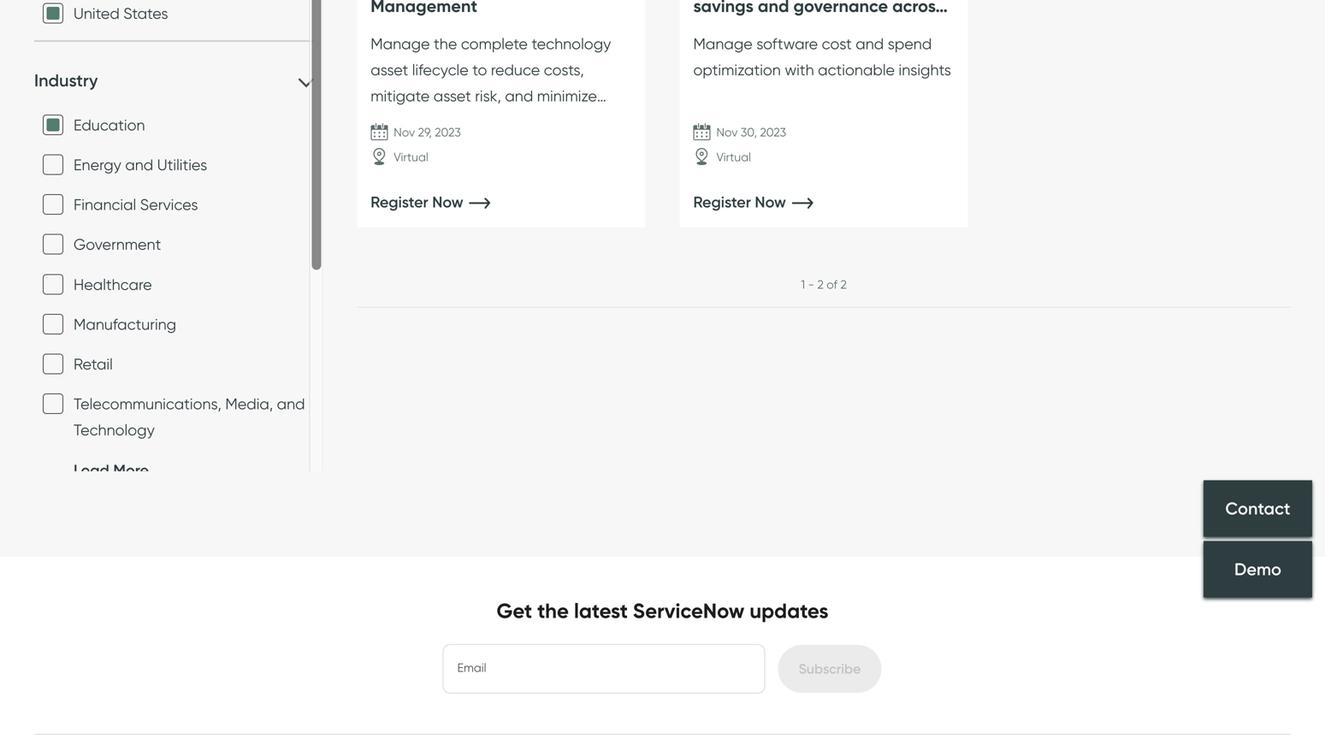 Task type: locate. For each thing, give the bounding box(es) containing it.
telecommunications, media, and technology option
[[43, 394, 63, 414]]

states
[[123, 4, 168, 23]]

1 horizontal spatial 2
[[841, 277, 847, 292]]

manage inside manage the complete technology asset lifecycle to reduce costs, mitigate asset risk, and minimize license complexities nov 29, 2023
[[371, 34, 430, 53]]

subscribe
[[799, 661, 861, 678]]

0 vertical spatial the
[[434, 34, 457, 53]]

government option
[[43, 234, 63, 255]]

and down the reduce
[[505, 87, 533, 105]]

costs,
[[544, 60, 584, 79]]

manage the complete technology asset lifecycle to reduce costs, mitigate asset risk, and minimize license complexities nov 29, 2023
[[371, 34, 611, 139]]

1 2023 from the left
[[435, 125, 461, 139]]

nov inside manage the complete technology asset lifecycle to reduce costs, mitigate asset risk, and minimize license complexities nov 29, 2023
[[394, 125, 415, 139]]

updates
[[750, 598, 829, 624]]

industry button
[[34, 69, 314, 92]]

energy and utilities option
[[43, 155, 63, 175]]

reduce
[[491, 60, 540, 79]]

and inside telecommunications, media, and technology
[[277, 395, 305, 413]]

2 right the of
[[841, 277, 847, 292]]

1 horizontal spatial manage
[[694, 34, 753, 53]]

and inside manage the complete technology asset lifecycle to reduce costs, mitigate asset risk, and minimize license complexities nov 29, 2023
[[505, 87, 533, 105]]

1 2 from the left
[[818, 277, 824, 292]]

0 horizontal spatial 2023
[[435, 125, 461, 139]]

2
[[818, 277, 824, 292], [841, 277, 847, 292]]

2023 right the '30,'
[[760, 125, 787, 139]]

virtual for manage the complete technology asset lifecycle to reduce costs, mitigate asset risk, and minimize license complexities
[[394, 150, 429, 164]]

1 horizontal spatial nov
[[717, 125, 738, 139]]

0 horizontal spatial 2
[[818, 277, 824, 292]]

1 horizontal spatial asset
[[434, 87, 471, 105]]

to
[[473, 60, 487, 79]]

energy and utilities
[[74, 155, 207, 174]]

manage for optimization
[[694, 34, 753, 53]]

asset
[[371, 60, 408, 79], [434, 87, 471, 105]]

1 horizontal spatial the
[[538, 598, 569, 624]]

risk,
[[475, 87, 501, 105]]

0 horizontal spatial nov
[[394, 125, 415, 139]]

0 horizontal spatial virtual
[[394, 150, 429, 164]]

get
[[497, 598, 532, 624]]

financial
[[74, 195, 136, 214]]

1 horizontal spatial virtual
[[717, 150, 751, 164]]

2023
[[435, 125, 461, 139], [760, 125, 787, 139]]

nov 30, 2023
[[717, 125, 787, 139]]

and up actionable
[[856, 34, 884, 53]]

the right get at the left
[[538, 598, 569, 624]]

1 horizontal spatial 2023
[[760, 125, 787, 139]]

technology
[[532, 34, 611, 53]]

the
[[434, 34, 457, 53], [538, 598, 569, 624]]

1 nov from the left
[[394, 125, 415, 139]]

virtual down the '30,'
[[717, 150, 751, 164]]

complexities
[[423, 113, 511, 132]]

insights
[[899, 60, 952, 79]]

lifecycle
[[412, 60, 469, 79]]

2 virtual from the left
[[717, 150, 751, 164]]

united states
[[74, 4, 168, 23]]

nov left 29,
[[394, 125, 415, 139]]

virtual down 29,
[[394, 150, 429, 164]]

retail option
[[43, 354, 63, 374]]

2 nov from the left
[[717, 125, 738, 139]]

manage
[[371, 34, 430, 53], [694, 34, 753, 53]]

the inside manage the complete technology asset lifecycle to reduce costs, mitigate asset risk, and minimize license complexities nov 29, 2023
[[434, 34, 457, 53]]

license
[[371, 113, 419, 132]]

nov left the '30,'
[[717, 125, 738, 139]]

manage up "optimization"
[[694, 34, 753, 53]]

software
[[757, 34, 818, 53]]

asset up the mitigate
[[371, 60, 408, 79]]

asset down lifecycle
[[434, 87, 471, 105]]

virtual
[[394, 150, 429, 164], [717, 150, 751, 164]]

the for manage
[[434, 34, 457, 53]]

1 vertical spatial the
[[538, 598, 569, 624]]

0 horizontal spatial manage
[[371, 34, 430, 53]]

1 virtual from the left
[[394, 150, 429, 164]]

get the latest servicenow updates
[[497, 598, 829, 624]]

2 manage from the left
[[694, 34, 753, 53]]

1 manage from the left
[[371, 34, 430, 53]]

energy
[[74, 155, 121, 174]]

manage up lifecycle
[[371, 34, 430, 53]]

2 right -
[[818, 277, 824, 292]]

1 - 2 of 2
[[801, 277, 847, 292]]

complete
[[461, 34, 528, 53]]

actionable
[[818, 60, 895, 79]]

0 horizontal spatial the
[[434, 34, 457, 53]]

0 horizontal spatial asset
[[371, 60, 408, 79]]

industry
[[34, 70, 98, 91]]

2023 right 29,
[[435, 125, 461, 139]]

manage inside the manage software cost and spend optimization with actionable insights
[[694, 34, 753, 53]]

and
[[856, 34, 884, 53], [505, 87, 533, 105], [125, 155, 153, 174], [277, 395, 305, 413]]

nov
[[394, 125, 415, 139], [717, 125, 738, 139]]

1 vertical spatial asset
[[434, 87, 471, 105]]

more
[[113, 461, 149, 480]]

manage software cost and spend optimization with actionable insights
[[694, 34, 952, 79]]

spend
[[888, 34, 932, 53]]

education option
[[43, 115, 63, 135]]

load more button
[[43, 457, 149, 483]]

and right media,
[[277, 395, 305, 413]]

the up lifecycle
[[434, 34, 457, 53]]



Task type: vqa. For each thing, say whether or not it's contained in the screenshot.
middle this
no



Task type: describe. For each thing, give the bounding box(es) containing it.
minimize
[[537, 87, 597, 105]]

cost
[[822, 34, 852, 53]]

of
[[827, 277, 838, 292]]

government
[[74, 235, 161, 254]]

virtual for manage software cost and spend optimization with actionable insights
[[717, 150, 751, 164]]

financial services
[[74, 195, 198, 214]]

healthcare option
[[43, 274, 63, 295]]

and up financial services
[[125, 155, 153, 174]]

manufacturing option
[[43, 314, 63, 335]]

media,
[[225, 395, 273, 413]]

telecommunications, media, and technology
[[74, 395, 305, 440]]

united
[[74, 4, 120, 23]]

the for get
[[538, 598, 569, 624]]

optimization
[[694, 60, 781, 79]]

2 2023 from the left
[[760, 125, 787, 139]]

30,
[[741, 125, 757, 139]]

retail
[[74, 355, 113, 374]]

and inside the manage software cost and spend optimization with actionable insights
[[856, 34, 884, 53]]

technology
[[74, 421, 155, 440]]

financial services option
[[43, 194, 63, 215]]

utilities
[[157, 155, 207, 174]]

Email text field
[[444, 645, 765, 693]]

-
[[808, 277, 815, 292]]

2023 inside manage the complete technology asset lifecycle to reduce costs, mitigate asset risk, and minimize license complexities nov 29, 2023
[[435, 125, 461, 139]]

with
[[785, 60, 814, 79]]

2 2 from the left
[[841, 277, 847, 292]]

0 vertical spatial asset
[[371, 60, 408, 79]]

mitigate
[[371, 87, 430, 105]]

manufacturing
[[74, 315, 176, 334]]

telecommunications,
[[74, 395, 222, 413]]

manage for lifecycle
[[371, 34, 430, 53]]

load more
[[74, 461, 149, 480]]

load
[[74, 461, 109, 480]]

latest
[[574, 598, 628, 624]]

29,
[[418, 125, 432, 139]]

services
[[140, 195, 198, 214]]

healthcare
[[74, 275, 152, 294]]

education
[[74, 115, 145, 134]]

servicenow
[[633, 598, 745, 624]]

1
[[801, 277, 805, 292]]

subscribe button
[[778, 645, 882, 693]]

united states option
[[43, 3, 63, 23]]



